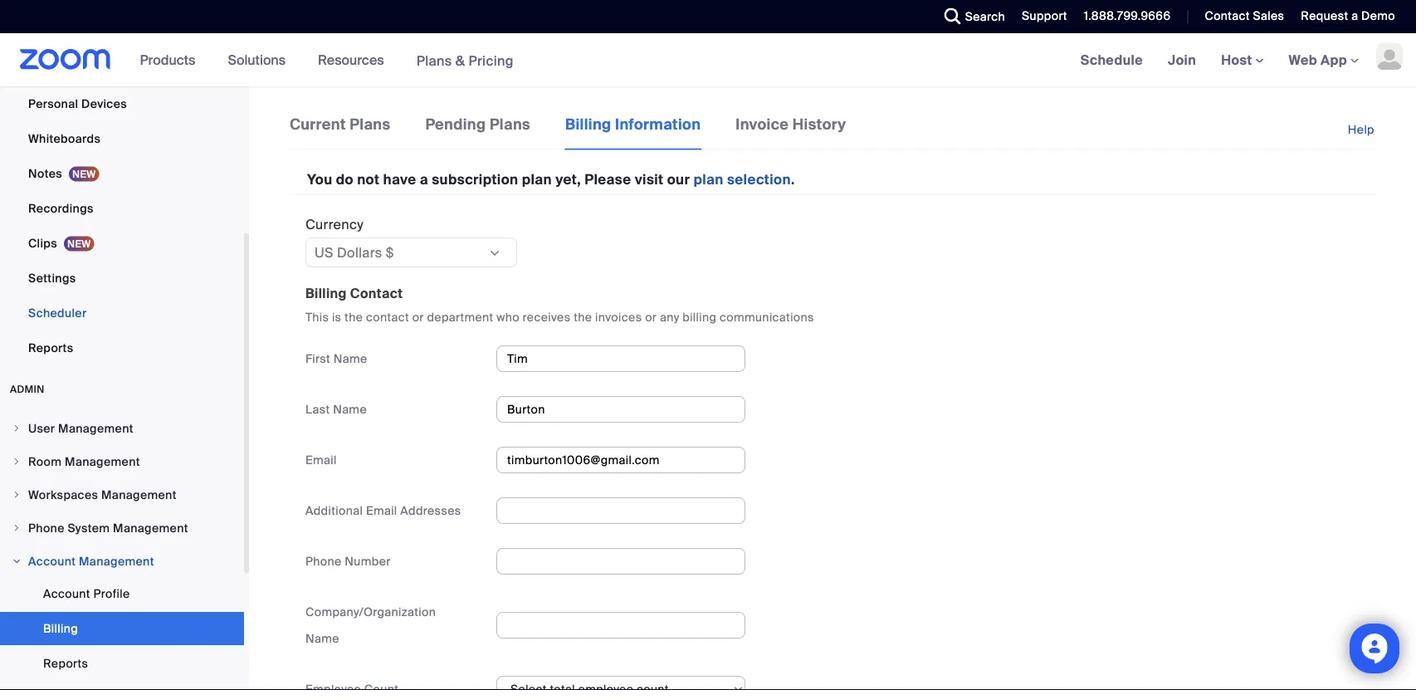 Task type: vqa. For each thing, say whether or not it's contained in the screenshot.
the Join Link
yes



Task type: locate. For each thing, give the bounding box(es) containing it.
last
[[306, 401, 330, 417]]

right image inside 'room management' menu item
[[12, 457, 22, 467]]

main content main content
[[249, 86, 1417, 690]]

1 vertical spatial account
[[43, 586, 90, 601]]

plans right current
[[350, 115, 391, 134]]

plans inside 'link'
[[350, 115, 391, 134]]

1 right image from the top
[[12, 457, 22, 467]]

workspaces management
[[28, 487, 177, 502]]

personal
[[28, 96, 78, 111]]

phone number
[[306, 553, 391, 569]]

addresses
[[401, 503, 461, 518]]

room management menu item
[[0, 446, 244, 477]]

email down last
[[306, 452, 337, 467]]

account inside menu
[[43, 586, 90, 601]]

a left demo
[[1352, 8, 1359, 24]]

1 horizontal spatial the
[[574, 309, 592, 325]]

right image for user
[[12, 424, 22, 433]]

0 horizontal spatial plan
[[522, 171, 552, 189]]

plans
[[417, 52, 452, 69], [350, 115, 391, 134], [490, 115, 531, 134]]

clips link
[[0, 227, 244, 260]]

2 right image from the top
[[12, 490, 22, 500]]

2 horizontal spatial billing
[[566, 115, 612, 134]]

plans & pricing
[[417, 52, 514, 69]]

invoices
[[595, 309, 642, 325]]

reports inside account management menu
[[43, 656, 88, 671]]

0 horizontal spatial billing
[[43, 621, 78, 636]]

personal devices
[[28, 96, 127, 111]]

management for account management
[[79, 553, 154, 569]]

who
[[497, 309, 520, 325]]

management for room management
[[65, 454, 140, 469]]

account
[[28, 553, 76, 569], [43, 586, 90, 601]]

not
[[357, 171, 380, 189]]

support link
[[1010, 0, 1072, 33], [1022, 8, 1068, 24]]

menu item
[[0, 683, 244, 690]]

1 vertical spatial right image
[[12, 523, 22, 533]]

company/organization name
[[306, 604, 436, 646]]

scheduler
[[28, 305, 87, 321]]

billing for contact
[[306, 284, 347, 302]]

demo
[[1362, 8, 1396, 24]]

phone for phone system management
[[28, 520, 65, 536]]

the left invoices at the top
[[574, 309, 592, 325]]

web app
[[1289, 51, 1348, 69]]

solutions
[[228, 51, 286, 69]]

name right last
[[333, 401, 367, 417]]

management
[[58, 421, 134, 436], [65, 454, 140, 469], [101, 487, 177, 502], [113, 520, 188, 536], [79, 553, 154, 569]]

0 vertical spatial account
[[28, 553, 76, 569]]

0 horizontal spatial or
[[412, 309, 424, 325]]

right image
[[12, 457, 22, 467], [12, 523, 22, 533]]

account management
[[28, 553, 154, 569]]

phone system management menu item
[[0, 512, 244, 544]]

name inside the company/organization name
[[306, 631, 339, 646]]

join
[[1168, 51, 1197, 69]]

1 vertical spatial phone
[[306, 553, 342, 569]]

contact
[[1205, 8, 1250, 24], [350, 284, 403, 302]]

contact left sales
[[1205, 8, 1250, 24]]

scheduler link
[[0, 296, 244, 330]]

right image for account
[[12, 556, 22, 566]]

plan right the our on the left top of the page
[[694, 171, 724, 189]]

2 the from the left
[[574, 309, 592, 325]]

right image left the account management
[[12, 556, 22, 566]]

pending plans
[[426, 115, 531, 134]]

this
[[306, 309, 329, 325]]

plans inside "link"
[[490, 115, 531, 134]]

email right additional
[[366, 503, 397, 518]]

plans right pending
[[490, 115, 531, 134]]

contact sales link
[[1193, 0, 1289, 33], [1205, 8, 1285, 24]]

0 vertical spatial right image
[[12, 457, 22, 467]]

right image for room
[[12, 457, 22, 467]]

1 vertical spatial contact
[[350, 284, 403, 302]]

0 horizontal spatial plans
[[350, 115, 391, 134]]

billing up this
[[306, 284, 347, 302]]

invoice history link
[[735, 113, 847, 148]]

billing for information
[[566, 115, 612, 134]]

2 vertical spatial name
[[306, 631, 339, 646]]

1 reports link from the top
[[0, 331, 244, 365]]

right image left system
[[12, 523, 22, 533]]

menu item inside side navigation navigation
[[0, 683, 244, 690]]

2 vertical spatial right image
[[12, 556, 22, 566]]

right image left room
[[12, 457, 22, 467]]

right image for workspaces
[[12, 490, 22, 500]]

account for account profile
[[43, 586, 90, 601]]

billing down the account profile
[[43, 621, 78, 636]]

product information navigation
[[128, 33, 526, 88]]

reports link down billing link
[[0, 647, 244, 680]]

last name
[[306, 401, 367, 417]]

0 vertical spatial billing
[[566, 115, 612, 134]]

do
[[336, 171, 354, 189]]

0 vertical spatial a
[[1352, 8, 1359, 24]]

plan left yet,
[[522, 171, 552, 189]]

0 horizontal spatial contact
[[350, 284, 403, 302]]

reports down scheduler
[[28, 340, 73, 355]]

name right the first
[[334, 351, 368, 366]]

2 horizontal spatial plans
[[490, 115, 531, 134]]

1 horizontal spatial email
[[366, 503, 397, 518]]

currency
[[306, 216, 364, 233]]

account down the account management
[[43, 586, 90, 601]]

1 horizontal spatial phone
[[306, 553, 342, 569]]

pending
[[426, 115, 486, 134]]

0 vertical spatial reports link
[[0, 331, 244, 365]]

1 horizontal spatial contact
[[1205, 8, 1250, 24]]

reports down billing link
[[43, 656, 88, 671]]

the right is
[[345, 309, 363, 325]]

billing inside billing link
[[43, 621, 78, 636]]

1 or from the left
[[412, 309, 424, 325]]

reports inside 'personal menu' "menu"
[[28, 340, 73, 355]]

phone left number
[[306, 553, 342, 569]]

or
[[412, 309, 424, 325], [645, 309, 657, 325]]

management up room management
[[58, 421, 134, 436]]

banner containing products
[[0, 33, 1417, 88]]

billing information link
[[565, 113, 702, 150]]

user
[[28, 421, 55, 436]]

show options image
[[488, 247, 502, 260]]

management up "profile"
[[79, 553, 154, 569]]

contact up contact
[[350, 284, 403, 302]]

plans & pricing link
[[417, 52, 514, 69], [417, 52, 514, 69]]

communications
[[720, 309, 814, 325]]

0 vertical spatial phone
[[28, 520, 65, 536]]

contact
[[366, 309, 409, 325]]

account inside menu item
[[28, 553, 76, 569]]

1 horizontal spatial or
[[645, 309, 657, 325]]

1 horizontal spatial plan
[[694, 171, 724, 189]]

management down 'room management' menu item
[[101, 487, 177, 502]]

1 vertical spatial billing
[[306, 284, 347, 302]]

1 horizontal spatial a
[[1352, 8, 1359, 24]]

plan
[[522, 171, 552, 189], [694, 171, 724, 189]]

or left any
[[645, 309, 657, 325]]

reports link down scheduler link
[[0, 331, 244, 365]]

0 horizontal spatial email
[[306, 452, 337, 467]]

None text field
[[497, 396, 746, 423], [497, 447, 746, 473], [497, 396, 746, 423], [497, 447, 746, 473]]

right image
[[12, 424, 22, 433], [12, 490, 22, 500], [12, 556, 22, 566]]

phone
[[28, 520, 65, 536], [306, 553, 342, 569]]

billing inside billing contact this is the contact or department who receives the invoices or any billing communications
[[306, 284, 347, 302]]

2 right image from the top
[[12, 523, 22, 533]]

0 horizontal spatial phone
[[28, 520, 65, 536]]

plans left &
[[417, 52, 452, 69]]

a
[[1352, 8, 1359, 24], [420, 171, 429, 189]]

0 vertical spatial reports
[[28, 340, 73, 355]]

name
[[334, 351, 368, 366], [333, 401, 367, 417], [306, 631, 339, 646]]

side navigation navigation
[[0, 0, 249, 690]]

management up workspaces management at the left of the page
[[65, 454, 140, 469]]

1 vertical spatial reports link
[[0, 647, 244, 680]]

support
[[1022, 8, 1068, 24]]

right image left workspaces
[[12, 490, 22, 500]]

0 horizontal spatial the
[[345, 309, 363, 325]]

search
[[966, 9, 1006, 24]]

1 right image from the top
[[12, 424, 22, 433]]

0 vertical spatial contact
[[1205, 8, 1250, 24]]

reports
[[28, 340, 73, 355], [43, 656, 88, 671]]

None text field
[[497, 345, 746, 372], [497, 497, 746, 524], [497, 548, 746, 575], [497, 612, 746, 638], [497, 345, 746, 372], [497, 497, 746, 524], [497, 548, 746, 575], [497, 612, 746, 638]]

email
[[306, 452, 337, 467], [366, 503, 397, 518]]

a right have
[[420, 171, 429, 189]]

name down company/organization
[[306, 631, 339, 646]]

phone system management
[[28, 520, 188, 536]]

resources button
[[318, 33, 392, 86]]

banner
[[0, 33, 1417, 88]]

0 vertical spatial right image
[[12, 424, 22, 433]]

request a demo link
[[1289, 0, 1417, 33], [1302, 8, 1396, 24]]

phone inside menu item
[[28, 520, 65, 536]]

right image inside user management menu item
[[12, 424, 22, 433]]

host button
[[1222, 51, 1264, 69]]

0 horizontal spatial a
[[420, 171, 429, 189]]

us dollars $
[[315, 244, 394, 261]]

billing inside billing information link
[[566, 115, 612, 134]]

phone down workspaces
[[28, 520, 65, 536]]

account management menu
[[0, 577, 244, 682]]

account up the account profile
[[28, 553, 76, 569]]

1 vertical spatial name
[[333, 401, 367, 417]]

1 vertical spatial right image
[[12, 490, 22, 500]]

1 vertical spatial reports
[[43, 656, 88, 671]]

web
[[1289, 51, 1318, 69]]

host
[[1222, 51, 1256, 69]]

billing
[[683, 309, 717, 325]]

phone inside main content main content
[[306, 553, 342, 569]]

help
[[1348, 122, 1375, 137]]

devices
[[81, 96, 127, 111]]

right image inside phone system management menu item
[[12, 523, 22, 533]]

0 vertical spatial name
[[334, 351, 368, 366]]

billing
[[566, 115, 612, 134], [306, 284, 347, 302], [43, 621, 78, 636]]

additional
[[306, 503, 363, 518]]

or right contact
[[412, 309, 424, 325]]

2 reports link from the top
[[0, 647, 244, 680]]

workspaces management menu item
[[0, 479, 244, 511]]

1 horizontal spatial billing
[[306, 284, 347, 302]]

billing link
[[0, 612, 244, 645]]

personal menu menu
[[0, 0, 244, 366]]

billing up please
[[566, 115, 612, 134]]

1 horizontal spatial plans
[[417, 52, 452, 69]]

2 vertical spatial billing
[[43, 621, 78, 636]]

right image left user
[[12, 424, 22, 433]]

number
[[345, 553, 391, 569]]

right image inside workspaces management menu item
[[12, 490, 22, 500]]

right image inside account management menu item
[[12, 556, 22, 566]]

3 right image from the top
[[12, 556, 22, 566]]

right image for phone
[[12, 523, 22, 533]]

us dollars $ button
[[315, 242, 487, 262]]

1 vertical spatial email
[[366, 503, 397, 518]]

1 vertical spatial a
[[420, 171, 429, 189]]

phone for phone number
[[306, 553, 342, 569]]

zoom logo image
[[20, 49, 111, 70]]



Task type: describe. For each thing, give the bounding box(es) containing it.
account for account management
[[28, 553, 76, 569]]

dollars
[[337, 244, 382, 261]]

whiteboards
[[28, 131, 101, 146]]

information
[[615, 115, 701, 134]]

name for company/organization name
[[306, 631, 339, 646]]

settings link
[[0, 262, 244, 295]]

account management menu item
[[0, 546, 244, 577]]

1 the from the left
[[345, 309, 363, 325]]

billing information
[[566, 115, 701, 134]]

first name
[[306, 351, 368, 366]]

help link
[[1348, 113, 1377, 147]]

contact sales
[[1205, 8, 1285, 24]]

selection
[[727, 171, 791, 189]]

0 vertical spatial email
[[306, 452, 337, 467]]

first
[[306, 351, 331, 366]]

recordings link
[[0, 192, 244, 225]]

our
[[667, 171, 690, 189]]

whiteboards link
[[0, 122, 244, 155]]

management down workspaces management menu item
[[113, 520, 188, 536]]

please
[[585, 171, 632, 189]]

products button
[[140, 33, 203, 86]]

pending plans link
[[425, 113, 531, 148]]

plans for pending plans
[[490, 115, 531, 134]]

receives
[[523, 309, 571, 325]]

request
[[1302, 8, 1349, 24]]

meetings navigation
[[1068, 33, 1417, 88]]

billing contact this is the contact or department who receives the invoices or any billing communications
[[306, 284, 814, 325]]

history
[[793, 115, 846, 134]]

department
[[427, 309, 494, 325]]

&
[[456, 52, 465, 69]]

subscription
[[432, 171, 519, 189]]

current plans link
[[289, 113, 391, 148]]

room management
[[28, 454, 140, 469]]

management for workspaces management
[[101, 487, 177, 502]]

notes
[[28, 166, 62, 181]]

profile picture image
[[1377, 43, 1403, 70]]

plans for current plans
[[350, 115, 391, 134]]

recordings
[[28, 201, 94, 216]]

additional email addresses
[[306, 503, 461, 518]]

settings
[[28, 270, 76, 286]]

a inside main content
[[420, 171, 429, 189]]

any
[[660, 309, 680, 325]]

invoice
[[736, 115, 789, 134]]

join link
[[1156, 33, 1209, 86]]

plan selection link
[[694, 171, 791, 189]]

management for user management
[[58, 421, 134, 436]]

user management
[[28, 421, 134, 436]]

name for first name
[[334, 351, 368, 366]]

2 or from the left
[[645, 309, 657, 325]]

sales
[[1253, 8, 1285, 24]]

pricing
[[469, 52, 514, 69]]

is
[[332, 309, 342, 325]]

contact inside billing contact this is the contact or department who receives the invoices or any billing communications
[[350, 284, 403, 302]]

clips
[[28, 235, 57, 251]]

products
[[140, 51, 195, 69]]

1 plan from the left
[[522, 171, 552, 189]]

solutions button
[[228, 33, 293, 86]]

personal devices link
[[0, 87, 244, 120]]

have
[[383, 171, 417, 189]]

schedule link
[[1068, 33, 1156, 86]]

user management menu item
[[0, 413, 244, 444]]

current plans
[[290, 115, 391, 134]]

you do not have a subscription plan yet, please visit our plan selection .
[[307, 171, 795, 189]]

request a demo
[[1302, 8, 1396, 24]]

yet,
[[556, 171, 581, 189]]

admin
[[10, 383, 45, 396]]

app
[[1321, 51, 1348, 69]]

current
[[290, 115, 346, 134]]

search button
[[932, 0, 1010, 33]]

admin menu menu
[[0, 413, 244, 690]]

company/organization
[[306, 604, 436, 619]]

plans inside product information navigation
[[417, 52, 452, 69]]

profile
[[93, 586, 130, 601]]

name for last name
[[333, 401, 367, 417]]

us
[[315, 244, 334, 261]]

resources
[[318, 51, 384, 69]]

account profile link
[[0, 577, 244, 610]]

workspaces
[[28, 487, 98, 502]]

room
[[28, 454, 62, 469]]

web app button
[[1289, 51, 1359, 69]]

schedule
[[1081, 51, 1144, 69]]

notes link
[[0, 157, 244, 190]]

visit
[[635, 171, 664, 189]]

2 plan from the left
[[694, 171, 724, 189]]

.
[[791, 171, 795, 189]]

invoice history
[[736, 115, 846, 134]]

you
[[307, 171, 333, 189]]

account profile
[[43, 586, 130, 601]]

system
[[68, 520, 110, 536]]



